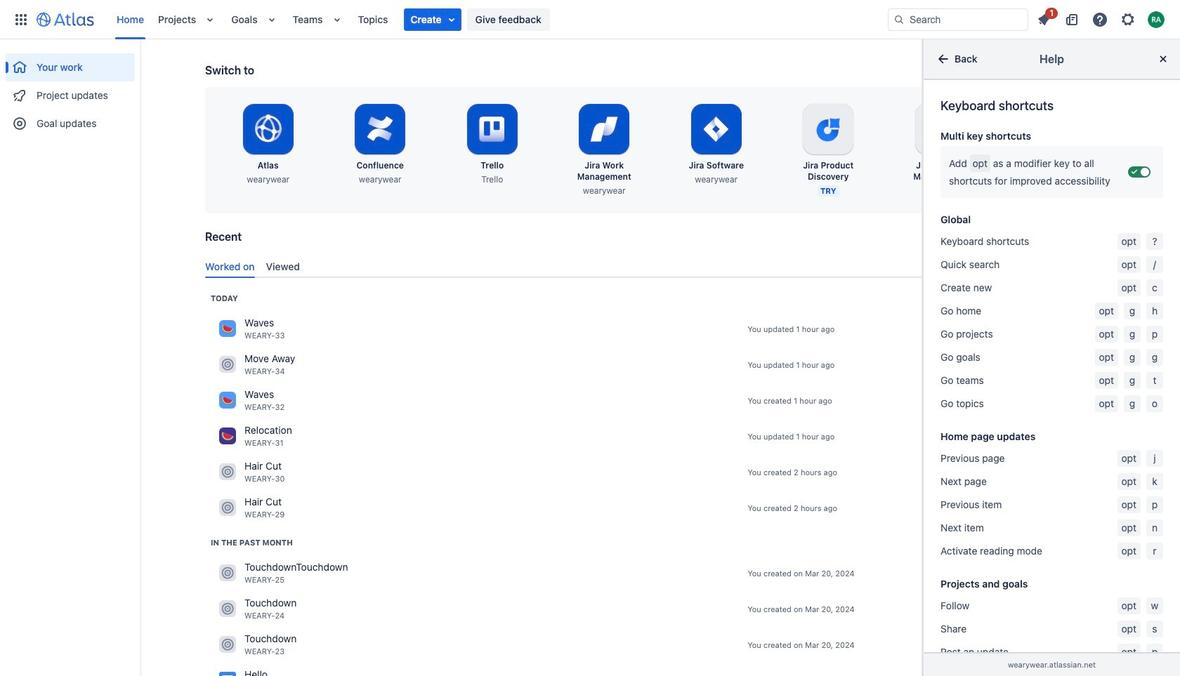 Task type: describe. For each thing, give the bounding box(es) containing it.
notifications image
[[1036, 11, 1052, 28]]

3 townsquare image from the top
[[219, 428, 236, 445]]

close image
[[1155, 51, 1172, 67]]

Filter by title field
[[992, 232, 1114, 252]]

1 townsquare image from the top
[[219, 392, 236, 409]]

4 townsquare image from the top
[[219, 601, 236, 618]]

5 townsquare image from the top
[[219, 637, 236, 654]]

heading for fourth townsquare icon from the bottom of the page
[[211, 293, 238, 304]]

Search field
[[888, 8, 1029, 31]]

1 horizontal spatial list
[[1031, 5, 1172, 31]]

1 horizontal spatial list item
[[1031, 5, 1058, 31]]

0 horizontal spatial list
[[110, 0, 888, 39]]

switch to... image
[[13, 11, 30, 28]]

list item inside top element
[[404, 8, 461, 31]]



Task type: locate. For each thing, give the bounding box(es) containing it.
0 horizontal spatial list item
[[404, 8, 461, 31]]

search image
[[894, 14, 905, 25]]

townsquare image
[[219, 392, 236, 409], [219, 500, 236, 517], [219, 565, 236, 582], [219, 601, 236, 618], [219, 637, 236, 654]]

list item
[[1031, 5, 1058, 31], [404, 8, 461, 31]]

heading for 3rd townsquare image from the bottom of the page
[[211, 537, 293, 549]]

group
[[6, 39, 135, 142]]

settings image
[[1120, 11, 1137, 28]]

tab list
[[200, 255, 1121, 278]]

4 townsquare image from the top
[[219, 464, 236, 481]]

3 townsquare image from the top
[[219, 565, 236, 582]]

1 townsquare image from the top
[[219, 321, 236, 337]]

top element
[[8, 0, 888, 39]]

search image
[[996, 235, 1008, 247]]

0 vertical spatial heading
[[211, 293, 238, 304]]

banner
[[0, 0, 1180, 39]]

confluence image
[[219, 673, 236, 677]]

2 townsquare image from the top
[[219, 356, 236, 373]]

2 townsquare image from the top
[[219, 500, 236, 517]]

1 heading from the top
[[211, 293, 238, 304]]

list
[[110, 0, 888, 39], [1031, 5, 1172, 31]]

townsquare image
[[219, 321, 236, 337], [219, 356, 236, 373], [219, 428, 236, 445], [219, 464, 236, 481]]

heading
[[211, 293, 238, 304], [211, 537, 293, 549]]

2 heading from the top
[[211, 537, 293, 549]]

account image
[[1148, 11, 1165, 28]]

help image
[[1092, 11, 1109, 28]]

None search field
[[888, 8, 1029, 31]]

1 vertical spatial heading
[[211, 537, 293, 549]]



Task type: vqa. For each thing, say whether or not it's contained in the screenshot.
Search goals 'Icon'
no



